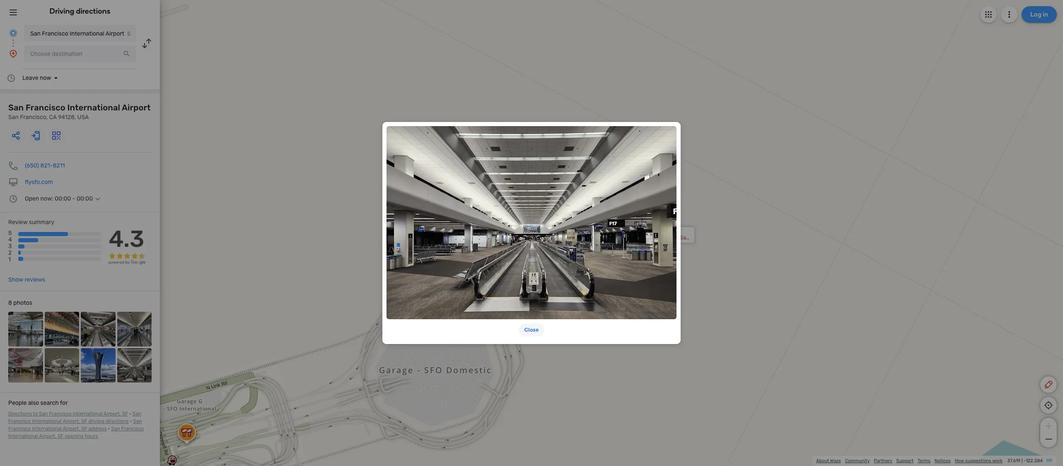Task type: describe. For each thing, give the bounding box(es) containing it.
international for san francisco international airport, sf opening hours
[[8, 434, 38, 440]]

francisco, for airport,
[[626, 241, 652, 247]]

international for san francisco international airport, sf driving directions
[[32, 419, 62, 425]]

also
[[28, 400, 39, 407]]

8 photos
[[8, 300, 32, 307]]

image 8 of san francisco international airport, sf image
[[117, 349, 152, 383]]

san francisco international airport, sf driving directions
[[8, 412, 141, 425]]

3
[[8, 243, 12, 250]]

community link
[[845, 459, 870, 464]]

to
[[33, 412, 38, 418]]

about waze community partners support terms notices how suggestions work
[[816, 459, 1003, 464]]

waze
[[830, 459, 841, 464]]

san for san francisco international airport san francisco, ca 94128, usa
[[8, 103, 24, 113]]

review summary
[[8, 219, 54, 226]]

now
[[40, 75, 51, 82]]

directions
[[8, 412, 32, 418]]

san for san francisco international airport
[[30, 30, 41, 37]]

san for san francisco international airport, sf opening hours
[[111, 427, 120, 433]]

current location image
[[8, 28, 18, 38]]

san francisco international airport, san francisco, ca 94128, usa
[[626, 229, 690, 247]]

clock image
[[6, 73, 16, 83]]

computer image
[[8, 178, 18, 188]]

terms link
[[918, 459, 931, 464]]

driving directions
[[50, 7, 110, 16]]

0 vertical spatial directions
[[76, 7, 110, 16]]

sf for opening
[[58, 434, 63, 440]]

san for san francisco international airport, san francisco, ca 94128, usa
[[626, 229, 636, 235]]

san francisco international airport, sf address link
[[8, 419, 142, 433]]

usa for airport
[[77, 114, 89, 121]]

1 00:00 from the left
[[55, 196, 71, 203]]

94128, for airport,
[[662, 241, 678, 247]]

airport for san francisco international airport san francisco, ca 94128, usa
[[122, 103, 151, 113]]

suggestions
[[965, 459, 991, 464]]

san francisco international airport
[[30, 30, 124, 37]]

photos
[[13, 300, 32, 307]]

122.384
[[1026, 459, 1043, 464]]

international for san francisco international airport san francisco, ca 94128, usa
[[67, 103, 120, 113]]

san francisco international airport, sf address
[[8, 419, 142, 433]]

5
[[8, 230, 12, 237]]

image 1 of san francisco international airport, sf image
[[8, 312, 43, 347]]

zoom out image
[[1043, 435, 1054, 445]]

about
[[816, 459, 829, 464]]

image 2 of san francisco international airport, sf image
[[45, 312, 79, 347]]

driving
[[88, 419, 104, 425]]

francisco for san francisco international airport, sf address
[[8, 427, 31, 433]]

now:
[[40, 196, 53, 203]]

call image
[[8, 161, 18, 171]]

san francisco international airport button
[[24, 25, 136, 41]]

people also search for
[[8, 400, 68, 407]]

francisco, for airport
[[20, 114, 48, 121]]

clock image
[[8, 194, 18, 204]]

Choose destination text field
[[24, 46, 136, 62]]

francisco for san francisco international airport, san francisco, ca 94128, usa
[[637, 229, 662, 235]]

partners
[[874, 459, 892, 464]]

image 6 of san francisco international airport, sf image
[[45, 349, 79, 383]]

flysfo.com link
[[25, 179, 53, 186]]

image 4 of san francisco international airport, sf image
[[117, 312, 152, 347]]

airport, inside san francisco international airport, sf address
[[63, 427, 80, 433]]

san francisco international airport, sf opening hours
[[8, 427, 144, 440]]

airport for san francisco international airport
[[106, 30, 124, 37]]

link image
[[1046, 458, 1053, 464]]

international for san francisco international airport, san francisco, ca 94128, usa
[[626, 235, 659, 241]]

4
[[8, 237, 12, 244]]

37.619 | -122.384
[[1007, 459, 1043, 464]]

how suggestions work link
[[955, 459, 1003, 464]]

directions to san francisco international airport, sf link
[[8, 412, 128, 418]]

people
[[8, 400, 27, 407]]

support
[[896, 459, 914, 464]]

5 4 3 2 1
[[8, 230, 12, 264]]

support link
[[896, 459, 914, 464]]

opening
[[65, 434, 83, 440]]



Task type: locate. For each thing, give the bounding box(es) containing it.
94128, inside san francisco international airport san francisco, ca 94128, usa
[[58, 114, 76, 121]]

sf for address
[[81, 427, 87, 433]]

0 vertical spatial -
[[72, 196, 75, 203]]

san
[[30, 30, 41, 37], [8, 103, 24, 113], [8, 114, 19, 121], [626, 229, 636, 235], [680, 235, 689, 241], [39, 412, 48, 418], [132, 412, 141, 418], [133, 419, 142, 425], [111, 427, 120, 433]]

ca for airport
[[49, 114, 57, 121]]

ca
[[49, 114, 57, 121], [653, 241, 660, 247]]

94128,
[[58, 114, 76, 121], [662, 241, 678, 247]]

0 horizontal spatial 00:00
[[55, 196, 71, 203]]

pencil image
[[1044, 380, 1054, 390]]

00:00
[[55, 196, 71, 203], [77, 196, 93, 203]]

francisco for san francisco international airport, sf opening hours
[[121, 427, 144, 433]]

location image
[[8, 49, 18, 59]]

san francisco international airport, sf driving directions link
[[8, 412, 141, 425]]

airport
[[106, 30, 124, 37], [122, 103, 151, 113]]

37.619
[[1007, 459, 1021, 464]]

chevron down image
[[93, 196, 103, 203]]

ca for airport,
[[653, 241, 660, 247]]

-
[[72, 196, 75, 203], [1024, 459, 1026, 464]]

notices link
[[935, 459, 951, 464]]

airport, inside san francisco international airport, sf driving directions
[[63, 419, 80, 425]]

terms
[[918, 459, 931, 464]]

hours
[[85, 434, 98, 440]]

airport inside san francisco international airport san francisco, ca 94128, usa
[[122, 103, 151, 113]]

francisco, inside san francisco international airport san francisco, ca 94128, usa
[[20, 114, 48, 121]]

san inside san francisco international airport, sf driving directions
[[132, 412, 141, 418]]

open now: 00:00 - 00:00
[[25, 196, 93, 203]]

0 vertical spatial francisco,
[[20, 114, 48, 121]]

0 horizontal spatial usa
[[77, 114, 89, 121]]

summary
[[29, 219, 54, 226]]

francisco, inside "san francisco international airport, san francisco, ca 94128, usa"
[[626, 241, 652, 247]]

francisco for san francisco international airport
[[42, 30, 68, 37]]

directions inside san francisco international airport, sf driving directions
[[106, 419, 129, 425]]

(650)
[[25, 162, 39, 169]]

821-
[[40, 162, 53, 169]]

2
[[8, 250, 12, 257]]

sf
[[122, 412, 128, 418], [81, 419, 87, 425], [81, 427, 87, 433], [58, 434, 63, 440]]

francisco for san francisco international airport, sf driving directions
[[8, 419, 31, 425]]

94128, for airport
[[58, 114, 76, 121]]

francisco,
[[20, 114, 48, 121], [626, 241, 652, 247]]

partners link
[[874, 459, 892, 464]]

francisco inside "san francisco international airport, san francisco, ca 94128, usa"
[[637, 229, 662, 235]]

airport, for directions
[[63, 419, 80, 425]]

for
[[60, 400, 68, 407]]

open now: 00:00 - 00:00 button
[[25, 196, 103, 203]]

1 vertical spatial francisco,
[[626, 241, 652, 247]]

- left chevron down icon
[[72, 196, 75, 203]]

0 horizontal spatial -
[[72, 196, 75, 203]]

1 vertical spatial airport
[[122, 103, 151, 113]]

francisco inside san francisco international airport, sf opening hours
[[121, 427, 144, 433]]

francisco inside san francisco international airport san francisco, ca 94128, usa
[[26, 103, 65, 113]]

airport, for ca
[[660, 235, 679, 241]]

directions up the san francisco international airport button
[[76, 7, 110, 16]]

san for san francisco international airport, sf address
[[133, 419, 142, 425]]

usa for airport,
[[680, 241, 690, 247]]

1 vertical spatial -
[[1024, 459, 1026, 464]]

1 horizontal spatial -
[[1024, 459, 1026, 464]]

ca inside "san francisco international airport, san francisco, ca 94128, usa"
[[653, 241, 660, 247]]

sf inside san francisco international airport, sf address
[[81, 427, 87, 433]]

leave
[[22, 75, 38, 82]]

san francisco international airport san francisco, ca 94128, usa
[[8, 103, 151, 121]]

international for san francisco international airport
[[70, 30, 104, 37]]

(650) 821-8211 link
[[25, 162, 65, 169]]

airport,
[[660, 235, 679, 241], [103, 412, 121, 418], [63, 419, 80, 425], [63, 427, 80, 433], [39, 434, 56, 440]]

8211
[[53, 162, 65, 169]]

1 horizontal spatial ca
[[653, 241, 660, 247]]

zoom in image
[[1043, 422, 1054, 432]]

san francisco international airport, sf opening hours link
[[8, 427, 144, 440]]

directions to san francisco international airport, sf
[[8, 412, 128, 418]]

airport, inside "san francisco international airport, san francisco, ca 94128, usa"
[[660, 235, 679, 241]]

sf inside san francisco international airport, sf driving directions
[[81, 419, 87, 425]]

airport inside button
[[106, 30, 124, 37]]

san inside button
[[30, 30, 41, 37]]

international inside san francisco international airport, sf address
[[32, 427, 62, 433]]

|
[[1022, 459, 1023, 464]]

address
[[88, 427, 107, 433]]

francisco inside san francisco international airport, sf address
[[8, 427, 31, 433]]

ca inside san francisco international airport san francisco, ca 94128, usa
[[49, 114, 57, 121]]

driving
[[50, 7, 74, 16]]

94128, inside "san francisco international airport, san francisco, ca 94128, usa"
[[662, 241, 678, 247]]

0 vertical spatial usa
[[77, 114, 89, 121]]

international
[[70, 30, 104, 37], [67, 103, 120, 113], [626, 235, 659, 241], [73, 412, 102, 418], [32, 419, 62, 425], [32, 427, 62, 433], [8, 434, 38, 440]]

san for san francisco international airport, sf driving directions
[[132, 412, 141, 418]]

review
[[8, 219, 28, 226]]

open
[[25, 196, 39, 203]]

search
[[40, 400, 59, 407]]

0 horizontal spatial 94128,
[[58, 114, 76, 121]]

reviews
[[25, 277, 45, 284]]

usa inside "san francisco international airport, san francisco, ca 94128, usa"
[[680, 241, 690, 247]]

image 3 of san francisco international airport, sf image
[[81, 312, 115, 347]]

airport, for hours
[[39, 434, 56, 440]]

4.3
[[109, 226, 144, 253]]

0 vertical spatial ca
[[49, 114, 57, 121]]

8
[[8, 300, 12, 307]]

work
[[992, 459, 1003, 464]]

1
[[8, 257, 11, 264]]

francisco inside san francisco international airport, sf driving directions
[[8, 419, 31, 425]]

directions right driving
[[106, 419, 129, 425]]

show
[[8, 277, 23, 284]]

francisco inside button
[[42, 30, 68, 37]]

international inside san francisco international airport, sf opening hours
[[8, 434, 38, 440]]

airport, inside san francisco international airport, sf opening hours
[[39, 434, 56, 440]]

1 horizontal spatial 94128,
[[662, 241, 678, 247]]

community
[[845, 459, 870, 464]]

flysfo.com
[[25, 179, 53, 186]]

francisco for san francisco international airport san francisco, ca 94128, usa
[[26, 103, 65, 113]]

usa
[[77, 114, 89, 121], [680, 241, 690, 247]]

1 horizontal spatial 00:00
[[77, 196, 93, 203]]

directions
[[76, 7, 110, 16], [106, 419, 129, 425]]

1 vertical spatial ca
[[653, 241, 660, 247]]

international inside "san francisco international airport, san francisco, ca 94128, usa"
[[626, 235, 659, 241]]

(650) 821-8211
[[25, 162, 65, 169]]

- right '|'
[[1024, 459, 1026, 464]]

0 vertical spatial 94128,
[[58, 114, 76, 121]]

how
[[955, 459, 964, 464]]

francisco
[[42, 30, 68, 37], [26, 103, 65, 113], [637, 229, 662, 235], [49, 412, 72, 418], [8, 419, 31, 425], [8, 427, 31, 433], [121, 427, 144, 433]]

notices
[[935, 459, 951, 464]]

international inside button
[[70, 30, 104, 37]]

san inside san francisco international airport, sf address
[[133, 419, 142, 425]]

1 vertical spatial 94128,
[[662, 241, 678, 247]]

0 horizontal spatial ca
[[49, 114, 57, 121]]

usa inside san francisco international airport san francisco, ca 94128, usa
[[77, 114, 89, 121]]

image 5 of san francisco international airport, sf image
[[8, 349, 43, 383]]

about waze link
[[816, 459, 841, 464]]

1 horizontal spatial usa
[[680, 241, 690, 247]]

san inside san francisco international airport, sf opening hours
[[111, 427, 120, 433]]

international for san francisco international airport, sf address
[[32, 427, 62, 433]]

0 horizontal spatial francisco,
[[20, 114, 48, 121]]

sf for driving
[[81, 419, 87, 425]]

sf inside san francisco international airport, sf opening hours
[[58, 434, 63, 440]]

1 vertical spatial usa
[[680, 241, 690, 247]]

image 7 of san francisco international airport, sf image
[[81, 349, 115, 383]]

2 00:00 from the left
[[77, 196, 93, 203]]

show reviews
[[8, 277, 45, 284]]

1 vertical spatial directions
[[106, 419, 129, 425]]

international inside san francisco international airport, sf driving directions
[[32, 419, 62, 425]]

leave now
[[22, 75, 51, 82]]

0 vertical spatial airport
[[106, 30, 124, 37]]

international inside san francisco international airport san francisco, ca 94128, usa
[[67, 103, 120, 113]]

1 horizontal spatial francisco,
[[626, 241, 652, 247]]



Task type: vqa. For each thing, say whether or not it's contained in the screenshot.
bottom by
no



